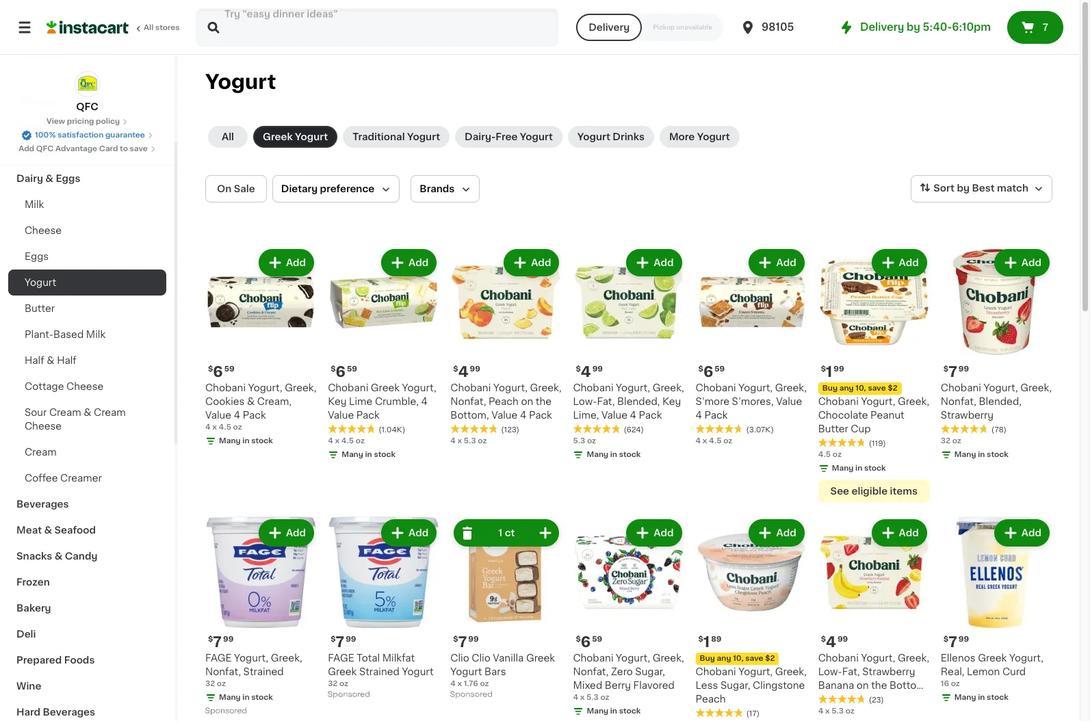 Task type: describe. For each thing, give the bounding box(es) containing it.
0 vertical spatial beverages
[[16, 500, 69, 509]]

policy
[[96, 118, 120, 125]]

x down chobani greek yogurt, key lime crumble, 4 value pack
[[335, 437, 339, 445]]

many in stock down (1.04k) at the bottom left of page
[[342, 451, 396, 459]]

butter link
[[8, 296, 166, 322]]

thanksgiving
[[16, 122, 82, 131]]

real,
[[941, 667, 965, 677]]

greek inside 'clio clio vanilla greek yogurt bars 4 x 1.76 oz'
[[526, 654, 555, 663]]

5.3 down the banana
[[832, 708, 844, 715]]

$ up 'fage yogurt, greek, nonfat, strained 32 oz'
[[208, 636, 213, 643]]

$ up mixed on the bottom right of page
[[576, 636, 581, 643]]

many in stock down lemon on the bottom of the page
[[955, 694, 1009, 702]]

5.3 oz
[[573, 437, 596, 445]]

chobani yogurt, greek, nonfat, peach on the bottom, value 4 pack
[[450, 383, 562, 420]]

key inside chobani greek yogurt, key lime crumble, 4 value pack
[[328, 397, 347, 407]]

yogurt inside 'clio clio vanilla greek yogurt bars 4 x 1.76 oz'
[[450, 667, 482, 677]]

view
[[46, 118, 65, 125]]

stock down the chobani yogurt, greek, cookies & cream, value 4 pack 4 x 4.5 oz at the bottom left of the page
[[251, 437, 273, 445]]

$ 1 99
[[821, 365, 844, 379]]

on sale button
[[205, 175, 267, 203]]

based
[[53, 330, 84, 339]]

prepared foods link
[[8, 647, 166, 673]]

preference
[[320, 184, 375, 194]]

peach inside chobani yogurt, greek, nonfat, peach on the bottom, value 4 pack
[[489, 397, 519, 407]]

cream link
[[8, 439, 166, 465]]

candy
[[65, 552, 97, 561]]

greek yogurt link
[[253, 126, 338, 148]]

5.3 down lime,
[[573, 437, 585, 445]]

all for all
[[222, 132, 234, 142]]

cottage cheese link
[[8, 374, 166, 400]]

$ 4 99 for chobani yogurt, greek, nonfat, peach on the bottom, value 4 pack
[[453, 365, 480, 379]]

greek, for chobani yogurt, greek, nonfat, blended, strawberry
[[1020, 383, 1052, 393]]

ellenos
[[941, 654, 976, 663]]

dairy-
[[465, 132, 496, 142]]

yogurt, inside ellenos greek yogurt, real, lemon curd 16 oz
[[1009, 654, 1044, 663]]

prepared
[[16, 656, 62, 665]]

$ inside $ 1 99
[[821, 366, 826, 373]]

6 for chobani yogurt, greek, nonfat, zero sugar, mixed berry flavored
[[581, 635, 591, 650]]

items
[[890, 487, 918, 496]]

yogurt, for chobani yogurt, greek, low-fat, strawberry banana on the bottom, value 4 pack
[[861, 654, 895, 663]]

many in stock down the chobani yogurt, greek, cookies & cream, value 4 pack 4 x 4.5 oz at the bottom left of the page
[[219, 437, 273, 445]]

add for chobani yogurt, greek, nonfat, zero sugar, mixed berry flavored
[[654, 528, 674, 538]]

& inside sour cream & cream cheese
[[84, 408, 91, 417]]

on inside the chobani yogurt, greek, low-fat, strawberry banana on the bottom, value 4 pack
[[857, 681, 869, 691]]

advantage
[[55, 145, 97, 153]]

yogurt up the all link on the left top of the page
[[205, 72, 276, 92]]

in down 'fage yogurt, greek, nonfat, strained 32 oz'
[[242, 694, 250, 702]]

prepared foods
[[16, 656, 95, 665]]

many in stock down berry
[[587, 708, 641, 715]]

the inside chobani yogurt, greek, nonfat, peach on the bottom, value 4 pack
[[536, 397, 552, 407]]

delivery for delivery
[[589, 23, 630, 32]]

many down the cookies
[[219, 437, 241, 445]]

1 half from the left
[[25, 356, 44, 365]]

in down chobani yogurt, greek, low-fat, blended, key lime, value 4 pack
[[610, 451, 617, 459]]

many down lime
[[342, 451, 363, 459]]

snacks
[[16, 552, 52, 561]]

greek, for chobani yogurt, greek, low-fat, strawberry banana on the bottom, value 4 pack
[[898, 654, 929, 663]]

dairy & eggs link
[[8, 166, 166, 192]]

99 for ellenos greek yogurt, real, lemon curd
[[959, 636, 969, 643]]

add for ellenos greek yogurt, real, lemon curd
[[1022, 528, 1042, 538]]

crumble,
[[375, 397, 419, 407]]

seafood
[[54, 526, 96, 535]]

yogurt right more
[[697, 132, 730, 142]]

peach inside chobani yogurt, greek, less sugar, clingstone peach
[[696, 695, 726, 704]]

(17)
[[746, 711, 760, 718]]

4 inside chobani yogurt, greek, low-fat, blended, key lime, value 4 pack
[[630, 411, 636, 420]]

pack inside chobani yogurt, greek, low-fat, blended, key lime, value 4 pack
[[639, 411, 662, 420]]

many down real,
[[955, 694, 976, 702]]

dietary
[[281, 184, 318, 194]]

4 inside chobani greek yogurt, key lime crumble, 4 value pack
[[421, 397, 428, 407]]

99 for clio clio vanilla greek yogurt bars
[[468, 636, 479, 643]]

fat, for on
[[842, 667, 860, 677]]

berry
[[605, 681, 631, 691]]

many down 4.5 oz at the bottom of page
[[832, 465, 854, 472]]

in down lime
[[365, 451, 372, 459]]

89
[[711, 636, 722, 643]]

cottage
[[25, 382, 64, 391]]

2 clio from the left
[[472, 654, 490, 663]]

chobani yogurt, greek, low-fat, strawberry banana on the bottom, value 4 pack
[[818, 654, 929, 704]]

add inside add qfc advantage card to save link
[[19, 145, 34, 153]]

many in stock down the (78)
[[955, 451, 1009, 459]]

dairy-free yogurt link
[[455, 126, 562, 148]]

banana
[[818, 681, 854, 691]]

1 for chobani yogurt, greek, less sugar, clingstone peach
[[703, 635, 710, 650]]

yogurt right traditional
[[407, 132, 440, 142]]

ct
[[505, 528, 515, 538]]

$ inside $ 1 89
[[698, 636, 703, 643]]

sour cream & cream cheese
[[25, 408, 126, 431]]

sugar, inside chobani yogurt, greek, less sugar, clingstone peach
[[721, 681, 750, 691]]

dairy
[[16, 174, 43, 183]]

1 for chobani yogurt, greek, chocolate peanut butter cup
[[826, 365, 832, 379]]

stock down the (78)
[[987, 451, 1009, 459]]

(78)
[[991, 426, 1007, 434]]

nonfat, for strained
[[205, 667, 241, 677]]

fage total milkfat greek strained yogurt 32 oz
[[328, 654, 434, 688]]

any for chocolate
[[839, 385, 854, 392]]

$ up fage total milkfat greek strained yogurt 32 oz
[[331, 636, 336, 643]]

s'more
[[696, 397, 730, 407]]

1 vertical spatial cheese
[[66, 382, 104, 391]]

cream down cottage cheese on the bottom left
[[49, 408, 81, 417]]

cookies
[[205, 397, 245, 407]]

& inside the chobani yogurt, greek, cookies & cream, value 4 pack 4 x 4.5 oz
[[247, 397, 255, 407]]

greek, for chobani yogurt, greek, low-fat, blended, key lime, value 4 pack
[[653, 383, 684, 393]]

deli
[[16, 630, 36, 639]]

add button for ellenos greek yogurt, real, lemon curd
[[996, 521, 1048, 546]]

add button for chobani yogurt, greek, nonfat, blended, strawberry
[[996, 250, 1048, 275]]

greek, for chobani yogurt, greek, less sugar, clingstone peach
[[775, 667, 807, 677]]

4 x 5.3 oz for chobani yogurt, greek, nonfat, peach on the bottom, value 4 pack
[[450, 437, 487, 445]]

$ up chobani greek yogurt, key lime crumble, 4 value pack
[[331, 366, 336, 373]]

many in stock up eligible
[[832, 465, 886, 472]]

sponsored badge image for strained
[[328, 691, 369, 699]]

$ up chobani yogurt, greek, nonfat, peach on the bottom, value 4 pack
[[453, 366, 458, 373]]

7 for fage yogurt, greek, nonfat, strained
[[213, 635, 222, 650]]

7 for fage total milkfat greek strained yogurt
[[336, 635, 344, 650]]

& for candy
[[55, 552, 63, 561]]

chobani for chobani yogurt, greek, nonfat, peach on the bottom, value 4 pack
[[450, 383, 491, 393]]

4.5 up "see"
[[818, 451, 831, 459]]

sponsored badge image for yogurt
[[450, 691, 492, 699]]

99 for chobani yogurt, greek, low-fat, strawberry banana on the bottom, value 4 pack
[[838, 636, 848, 643]]

chobani yogurt, greek, chocolate peanut butter cup
[[818, 397, 929, 434]]

$ up lime,
[[576, 366, 581, 373]]

greek right the all link on the left top of the page
[[263, 132, 293, 142]]

fage for nonfat,
[[205, 654, 232, 663]]

add for chobani yogurt, greek, s'more s'mores, value 4 pack
[[776, 258, 796, 268]]

4 x 4.5 oz for pack
[[696, 437, 732, 445]]

mixed
[[573, 681, 602, 691]]

brands
[[420, 184, 455, 194]]

chobani for chobani yogurt, greek, cookies & cream, value 4 pack 4 x 4.5 oz
[[205, 383, 246, 393]]

meat & seafood
[[16, 526, 96, 535]]

less
[[696, 681, 718, 691]]

all stores link
[[47, 8, 181, 47]]

many in stock down (624)
[[587, 451, 641, 459]]

59 for chobani yogurt, greek, s'more s'mores, value 4 pack
[[715, 366, 725, 373]]

many in stock down 'fage yogurt, greek, nonfat, strained 32 oz'
[[219, 694, 273, 702]]

pricing
[[67, 118, 94, 125]]

x inside 'clio clio vanilla greek yogurt bars 4 x 1.76 oz'
[[458, 680, 462, 688]]

greek, for chobani yogurt, greek, nonfat, peach on the bottom, value 4 pack
[[530, 383, 562, 393]]

sale
[[234, 184, 255, 194]]

strained for total
[[359, 667, 400, 677]]

value inside chobani yogurt, greek, nonfat, peach on the bottom, value 4 pack
[[492, 411, 518, 420]]

7 for chobani yogurt, greek, nonfat, blended, strawberry
[[949, 365, 957, 379]]

many down 5.3 oz
[[587, 451, 608, 459]]

stock down ellenos greek yogurt, real, lemon curd 16 oz
[[987, 694, 1009, 702]]

yogurt inside fage total milkfat greek strained yogurt 32 oz
[[402, 667, 434, 677]]

yogurt inside "link"
[[520, 132, 553, 142]]

greek inside chobani greek yogurt, key lime crumble, 4 value pack
[[371, 383, 400, 393]]

6:10pm
[[952, 22, 991, 32]]

dietary preference
[[281, 184, 375, 194]]

stock down berry
[[619, 708, 641, 715]]

in down the chobani yogurt, greek, cookies & cream, value 4 pack 4 x 4.5 oz at the bottom left of the page
[[242, 437, 250, 445]]

service type group
[[576, 14, 723, 41]]

$ 6 59 for chobani yogurt, greek, cookies & cream, value 4 pack
[[208, 365, 235, 379]]

(3.07k)
[[746, 426, 774, 434]]

1 horizontal spatial milk
[[86, 330, 106, 339]]

100% satisfaction guarantee button
[[21, 127, 153, 141]]

see eligible items button
[[818, 480, 930, 503]]

chobani for chobani yogurt, greek, chocolate peanut butter cup
[[818, 397, 859, 407]]

(624)
[[624, 426, 644, 434]]

4 inside chobani yogurt, greek, s'more s'mores, value 4 pack
[[696, 411, 702, 420]]

yogurt, for chobani yogurt, greek, cookies & cream, value 4 pack 4 x 4.5 oz
[[248, 383, 282, 393]]

many down mixed on the bottom right of page
[[587, 708, 608, 715]]

strawberry for 7
[[941, 411, 994, 420]]

sort by
[[934, 184, 970, 193]]

chobani for chobani yogurt, greek, low-fat, blended, key lime, value 4 pack
[[573, 383, 614, 393]]

plant-based milk
[[25, 330, 106, 339]]

4 inside chobani yogurt, greek, nonfat, zero sugar, mixed berry flavored 4 x 5.3 oz
[[573, 694, 578, 702]]

qfc link
[[74, 71, 100, 114]]

chobani yogurt, greek, nonfat, zero sugar, mixed berry flavored 4 x 5.3 oz
[[573, 654, 684, 702]]

plant-
[[25, 330, 53, 339]]

key inside chobani yogurt, greek, low-fat, blended, key lime, value 4 pack
[[662, 397, 681, 407]]

7 inside button
[[1043, 23, 1048, 32]]

& for half
[[47, 356, 54, 365]]

0 vertical spatial save
[[130, 145, 148, 153]]

yogurt, inside chobani greek yogurt, key lime crumble, 4 value pack
[[402, 383, 436, 393]]

vanilla
[[493, 654, 524, 663]]

yogurt, for chobani yogurt, greek, chocolate peanut butter cup
[[861, 397, 895, 407]]

cream up coffee
[[25, 448, 57, 457]]

$ up the banana
[[821, 636, 826, 643]]

add for chobani greek yogurt, key lime crumble, 4 value pack
[[409, 258, 429, 268]]

pack inside chobani yogurt, greek, nonfat, peach on the bottom, value 4 pack
[[529, 411, 552, 420]]

$ 7 99 for clio clio vanilla greek yogurt bars
[[453, 635, 479, 650]]

buy for chobani yogurt, greek, less sugar, clingstone peach
[[700, 655, 715, 663]]

greek, for chobani yogurt, greek, s'more s'mores, value 4 pack
[[775, 383, 807, 393]]

low- for chobani yogurt, greek, low-fat, blended, key lime, value 4 pack
[[573, 397, 597, 407]]

in down berry
[[610, 708, 617, 715]]

& for seafood
[[44, 526, 52, 535]]

card
[[99, 145, 118, 153]]

0 horizontal spatial sponsored badge image
[[205, 707, 247, 715]]

in up eligible
[[855, 465, 862, 472]]

see eligible items
[[830, 487, 918, 496]]

greek, for chobani yogurt, greek, chocolate peanut butter cup
[[898, 397, 929, 407]]

coffee
[[25, 474, 58, 483]]

10, for peanut
[[856, 385, 866, 392]]

save for chobani yogurt, greek, less sugar, clingstone peach
[[745, 655, 763, 663]]

$ up the ellenos
[[944, 636, 949, 643]]

by for delivery
[[907, 22, 920, 32]]

greek, for chobani yogurt, greek, nonfat, zero sugar, mixed berry flavored 4 x 5.3 oz
[[653, 654, 684, 663]]

all link
[[208, 126, 248, 148]]

6 for chobani yogurt, greek, cookies & cream, value 4 pack
[[213, 365, 223, 379]]

greek inside ellenos greek yogurt, real, lemon curd 16 oz
[[978, 654, 1007, 663]]

buy any 10, save $2 for sugar,
[[700, 655, 775, 663]]

(123)
[[501, 426, 519, 434]]

x inside chobani yogurt, greek, nonfat, zero sugar, mixed berry flavored 4 x 5.3 oz
[[580, 694, 585, 702]]

lime
[[349, 397, 373, 407]]

7 for clio clio vanilla greek yogurt bars
[[458, 635, 467, 650]]

1 horizontal spatial qfc
[[76, 102, 98, 112]]

on sale
[[217, 184, 255, 194]]

delivery for delivery by 5:40-6:10pm
[[860, 22, 904, 32]]

4.5 inside the chobani yogurt, greek, cookies & cream, value 4 pack 4 x 4.5 oz
[[219, 424, 231, 431]]

$ 6 59 for chobani greek yogurt, key lime crumble, 4 value pack
[[331, 365, 357, 379]]

98105 button
[[740, 8, 822, 47]]

$ up s'more
[[698, 366, 703, 373]]

(1.04k)
[[379, 426, 405, 434]]

traditional
[[353, 132, 405, 142]]

(119)
[[869, 440, 886, 448]]

greek, for chobani yogurt, greek, cookies & cream, value 4 pack 4 x 4.5 oz
[[285, 383, 316, 393]]

sour
[[25, 408, 47, 417]]

stock down (1.04k) at the bottom left of page
[[374, 451, 396, 459]]

bakery
[[16, 604, 51, 613]]

bottom, inside the chobani yogurt, greek, low-fat, strawberry banana on the bottom, value 4 pack
[[890, 681, 928, 691]]

clingstone
[[753, 681, 805, 691]]

cheese inside 'link'
[[25, 226, 62, 235]]

4.5 down lime
[[341, 437, 354, 445]]

4 inside the chobani yogurt, greek, low-fat, strawberry banana on the bottom, value 4 pack
[[847, 695, 853, 704]]

oz inside 'fage yogurt, greek, nonfat, strained 32 oz'
[[217, 680, 226, 688]]

yogurt, for chobani yogurt, greek, s'more s'mores, value 4 pack
[[739, 383, 773, 393]]

meat
[[16, 526, 42, 535]]

cream down cottage cheese link
[[94, 408, 126, 417]]

100% satisfaction guarantee
[[35, 131, 145, 139]]

stock down 'fage yogurt, greek, nonfat, strained 32 oz'
[[251, 694, 273, 702]]

chobani yogurt, greek, less sugar, clingstone peach
[[696, 667, 807, 704]]

yogurt, for chobani yogurt, greek, nonfat, zero sugar, mixed berry flavored 4 x 5.3 oz
[[616, 654, 650, 663]]

Search field
[[197, 10, 557, 45]]

x down chobani yogurt, greek, nonfat, peach on the bottom, value 4 pack
[[458, 437, 462, 445]]

1 vertical spatial eggs
[[25, 252, 49, 261]]

4 inside chobani yogurt, greek, nonfat, peach on the bottom, value 4 pack
[[520, 411, 526, 420]]

32 oz
[[941, 437, 961, 445]]

the inside the chobani yogurt, greek, low-fat, strawberry banana on the bottom, value 4 pack
[[871, 681, 887, 691]]

yogurt left the drinks
[[577, 132, 610, 142]]

$ up the cookies
[[208, 366, 213, 373]]

dairy & eggs
[[16, 174, 80, 183]]

yogurt up plant-
[[25, 278, 56, 287]]

bars
[[484, 667, 506, 677]]

$2 for peanut
[[888, 385, 898, 392]]

59 for chobani greek yogurt, key lime crumble, 4 value pack
[[347, 366, 357, 373]]



Task type: vqa. For each thing, say whether or not it's contained in the screenshot.


Task type: locate. For each thing, give the bounding box(es) containing it.
1 horizontal spatial sugar,
[[721, 681, 750, 691]]

0 horizontal spatial qfc
[[36, 145, 54, 153]]

1 horizontal spatial blended,
[[979, 397, 1022, 407]]

1 horizontal spatial clio
[[472, 654, 490, 663]]

qfc logo image
[[74, 71, 100, 97]]

59 up lime
[[347, 366, 357, 373]]

1 vertical spatial butter
[[818, 424, 848, 434]]

32 inside 'fage yogurt, greek, nonfat, strained 32 oz'
[[205, 680, 215, 688]]

eggs inside 'link'
[[56, 174, 80, 183]]

lists
[[38, 47, 62, 57]]

0 horizontal spatial $ 4 99
[[453, 365, 480, 379]]

cheese up the eggs link in the top left of the page
[[25, 226, 62, 235]]

7 for ellenos greek yogurt, real, lemon curd
[[949, 635, 957, 650]]

on
[[521, 397, 533, 407], [857, 681, 869, 691]]

99 up chobani yogurt, greek, nonfat, peach on the bottom, value 4 pack
[[470, 366, 480, 373]]

None search field
[[196, 8, 559, 47]]

oz inside ellenos greek yogurt, real, lemon curd 16 oz
[[951, 680, 960, 688]]

yogurt, inside chobani yogurt, greek, s'more s'mores, value 4 pack
[[739, 383, 773, 393]]

$ 6 59 up s'more
[[698, 365, 725, 379]]

plant-based milk link
[[8, 322, 166, 348]]

chobani yogurt, greek, s'more s'mores, value 4 pack
[[696, 383, 807, 420]]

4.5 down s'more
[[709, 437, 722, 445]]

chobani for chobani yogurt, greek, less sugar, clingstone peach
[[696, 667, 736, 677]]

sugar, right less
[[721, 681, 750, 691]]

greek, inside chobani yogurt, greek, chocolate peanut butter cup
[[898, 397, 929, 407]]

1 vertical spatial buy
[[700, 655, 715, 663]]

delivery by 5:40-6:10pm link
[[838, 19, 991, 36]]

1 horizontal spatial strawberry
[[941, 411, 994, 420]]

4 x 4.5 oz down lime
[[328, 437, 365, 445]]

0 vertical spatial any
[[839, 385, 854, 392]]

yogurt up 1.76
[[450, 667, 482, 677]]

10, for sugar,
[[733, 655, 744, 663]]

1 horizontal spatial 32
[[328, 680, 338, 688]]

$2 for sugar,
[[765, 655, 775, 663]]

chobani for chobani yogurt, greek, low-fat, strawberry banana on the bottom, value 4 pack
[[818, 654, 859, 663]]

$ 4 99 for chobani yogurt, greek, low-fat, strawberry banana on the bottom, value 4 pack
[[821, 635, 848, 650]]

add button for chobani yogurt, greek, low-fat, blended, key lime, value 4 pack
[[628, 250, 681, 275]]

32
[[941, 437, 951, 445], [205, 680, 215, 688], [328, 680, 338, 688]]

1 horizontal spatial 1
[[703, 635, 710, 650]]

$ 6 59 up lime
[[331, 365, 357, 379]]

1 horizontal spatial save
[[745, 655, 763, 663]]

qfc down 100%
[[36, 145, 54, 153]]

yogurt, inside the chobani yogurt, greek, low-fat, strawberry banana on the bottom, value 4 pack
[[861, 654, 895, 663]]

1 vertical spatial any
[[717, 655, 731, 663]]

yogurt, for chobani yogurt, greek, nonfat, blended, strawberry
[[984, 383, 1018, 393]]

1 horizontal spatial by
[[957, 184, 970, 193]]

add button for chobani yogurt, greek, cookies & cream, value 4 pack
[[260, 250, 313, 275]]

1 key from the left
[[328, 397, 347, 407]]

0 horizontal spatial strained
[[243, 667, 284, 677]]

eggs down "advantage"
[[56, 174, 80, 183]]

key left s'more
[[662, 397, 681, 407]]

99 for chobani yogurt, greek, nonfat, peach on the bottom, value 4 pack
[[470, 366, 480, 373]]

59 for chobani yogurt, greek, cookies & cream, value 4 pack
[[224, 366, 235, 373]]

save for chobani yogurt, greek, chocolate peanut butter cup
[[868, 385, 886, 392]]

2 vertical spatial save
[[745, 655, 763, 663]]

0 horizontal spatial half
[[25, 356, 44, 365]]

1 horizontal spatial strained
[[359, 667, 400, 677]]

creamer
[[60, 474, 102, 483]]

in down chobani yogurt, greek, nonfat, blended, strawberry
[[978, 451, 985, 459]]

chobani
[[205, 383, 246, 393], [328, 383, 368, 393], [450, 383, 491, 393], [573, 383, 614, 393], [696, 383, 736, 393], [941, 383, 981, 393], [818, 397, 859, 407], [573, 654, 614, 663], [818, 654, 859, 663], [696, 667, 736, 677]]

yogurt, for fage yogurt, greek, nonfat, strained 32 oz
[[234, 654, 268, 663]]

cheese down sour
[[25, 422, 62, 431]]

16
[[941, 680, 949, 688]]

99 for fage total milkfat greek strained yogurt
[[346, 636, 356, 643]]

nonfat, for zero
[[573, 667, 609, 677]]

99
[[470, 366, 480, 373], [592, 366, 603, 373], [834, 366, 844, 373], [959, 366, 969, 373], [223, 636, 234, 643], [346, 636, 356, 643], [468, 636, 479, 643], [838, 636, 848, 643], [959, 636, 969, 643]]

buy any 10, save $2 for peanut
[[822, 385, 898, 392]]

6 for chobani greek yogurt, key lime crumble, 4 value pack
[[336, 365, 346, 379]]

0 horizontal spatial any
[[717, 655, 731, 663]]

buy down $ 1 99
[[822, 385, 838, 392]]

yogurt,
[[248, 383, 282, 393], [402, 383, 436, 393], [493, 383, 528, 393], [616, 383, 650, 393], [739, 383, 773, 393], [984, 383, 1018, 393], [861, 397, 895, 407], [234, 654, 268, 663], [616, 654, 650, 663], [861, 654, 895, 663], [1009, 654, 1044, 663], [739, 667, 773, 677]]

99 up 'fage yogurt, greek, nonfat, strained 32 oz'
[[223, 636, 234, 643]]

by right sort
[[957, 184, 970, 193]]

1 horizontal spatial 4 x 5.3 oz
[[818, 708, 855, 715]]

0 horizontal spatial key
[[328, 397, 347, 407]]

beverages down coffee
[[16, 500, 69, 509]]

1 strained from the left
[[243, 667, 284, 677]]

milk down dairy
[[25, 200, 44, 209]]

value inside chobani yogurt, greek, low-fat, blended, key lime, value 4 pack
[[601, 411, 628, 420]]

yogurt
[[205, 72, 276, 92], [295, 132, 328, 142], [407, 132, 440, 142], [520, 132, 553, 142], [577, 132, 610, 142], [697, 132, 730, 142], [25, 278, 56, 287], [402, 667, 434, 677], [450, 667, 482, 677]]

wine
[[16, 682, 41, 691]]

0 horizontal spatial eggs
[[25, 252, 49, 261]]

7 button
[[1007, 11, 1063, 44]]

2 4 x 4.5 oz from the left
[[696, 437, 732, 445]]

1 left ct
[[498, 528, 503, 538]]

value down the cookies
[[205, 411, 231, 420]]

add qfc advantage card to save
[[19, 145, 148, 153]]

nonfat, inside 'fage yogurt, greek, nonfat, strained 32 oz'
[[205, 667, 241, 677]]

pack inside the chobani yogurt, greek, low-fat, strawberry banana on the bottom, value 4 pack
[[856, 695, 879, 704]]

add for chobani yogurt, greek, nonfat, peach on the bottom, value 4 pack
[[531, 258, 551, 268]]

99 for chobani yogurt, greek, low-fat, blended, key lime, value 4 pack
[[592, 366, 603, 373]]

eggs up yogurt link
[[25, 252, 49, 261]]

by inside field
[[957, 184, 970, 193]]

$2
[[888, 385, 898, 392], [765, 655, 775, 663]]

1 clio from the left
[[450, 654, 469, 663]]

$ 7 99 up 'fage yogurt, greek, nonfat, strained 32 oz'
[[208, 635, 234, 650]]

1 horizontal spatial fage
[[328, 654, 354, 663]]

2 fage from the left
[[328, 654, 354, 663]]

0 horizontal spatial on
[[521, 397, 533, 407]]

fage yogurt, greek, nonfat, strained 32 oz
[[205, 654, 302, 688]]

0 horizontal spatial the
[[536, 397, 552, 407]]

4 x 5.3 oz for chobani yogurt, greek, low-fat, strawberry banana on the bottom, value 4 pack
[[818, 708, 855, 715]]

half & half
[[25, 356, 77, 365]]

low- for chobani yogurt, greek, low-fat, strawberry banana on the bottom, value 4 pack
[[818, 667, 842, 677]]

1 vertical spatial strawberry
[[862, 667, 915, 677]]

& left 'cream,' at the left bottom
[[247, 397, 255, 407]]

0 vertical spatial all
[[144, 24, 153, 31]]

2 horizontal spatial 1
[[826, 365, 832, 379]]

to
[[120, 145, 128, 153]]

1 horizontal spatial half
[[57, 356, 77, 365]]

$ 6 59 for chobani yogurt, greek, nonfat, zero sugar, mixed berry flavored
[[576, 635, 602, 650]]

chobani greek yogurt, key lime crumble, 4 value pack
[[328, 383, 436, 420]]

nonfat,
[[450, 397, 486, 407], [941, 397, 976, 407], [205, 667, 241, 677], [573, 667, 609, 677]]

1 vertical spatial $2
[[765, 655, 775, 663]]

1 horizontal spatial delivery
[[860, 22, 904, 32]]

any down $ 1 99
[[839, 385, 854, 392]]

0 vertical spatial fat,
[[597, 397, 615, 407]]

greek, inside chobani yogurt, greek, nonfat, zero sugar, mixed berry flavored 4 x 5.3 oz
[[653, 654, 684, 663]]

sugar, inside chobani yogurt, greek, nonfat, zero sugar, mixed berry flavored 4 x 5.3 oz
[[635, 667, 665, 677]]

yogurt down milkfat
[[402, 667, 434, 677]]

x
[[212, 424, 217, 431], [335, 437, 339, 445], [458, 437, 462, 445], [703, 437, 707, 445], [458, 680, 462, 688], [580, 694, 585, 702], [825, 708, 830, 715]]

yogurt drinks link
[[568, 126, 654, 148]]

stock down (624)
[[619, 451, 641, 459]]

greek, inside the chobani yogurt, greek, cookies & cream, value 4 pack 4 x 4.5 oz
[[285, 383, 316, 393]]

0 vertical spatial by
[[907, 22, 920, 32]]

1 blended, from the left
[[617, 397, 660, 407]]

0 vertical spatial qfc
[[76, 102, 98, 112]]

0 horizontal spatial sugar,
[[635, 667, 665, 677]]

value inside chobani yogurt, greek, s'more s'mores, value 4 pack
[[776, 397, 802, 407]]

99 up the banana
[[838, 636, 848, 643]]

strained inside fage total milkfat greek strained yogurt 32 oz
[[359, 667, 400, 677]]

99 for chobani yogurt, greek, nonfat, blended, strawberry
[[959, 366, 969, 373]]

2 vertical spatial cheese
[[25, 422, 62, 431]]

1 vertical spatial all
[[222, 132, 234, 142]]

cottage cheese
[[25, 382, 104, 391]]

greek, inside chobani yogurt, greek, nonfat, peach on the bottom, value 4 pack
[[530, 383, 562, 393]]

0 horizontal spatial delivery
[[589, 23, 630, 32]]

eligible
[[852, 487, 888, 496]]

1.76
[[464, 680, 478, 688]]

all up on
[[222, 132, 234, 142]]

1 4 x 4.5 oz from the left
[[328, 437, 365, 445]]

add for chobani yogurt, greek, nonfat, blended, strawberry
[[1022, 258, 1042, 268]]

sponsored badge image down 'fage yogurt, greek, nonfat, strained 32 oz'
[[205, 707, 247, 715]]

oz inside 'clio clio vanilla greek yogurt bars 4 x 1.76 oz'
[[480, 680, 489, 688]]

any
[[839, 385, 854, 392], [717, 655, 731, 663]]

sugar,
[[635, 667, 665, 677], [721, 681, 750, 691]]

fage inside 'fage yogurt, greek, nonfat, strained 32 oz'
[[205, 654, 232, 663]]

1 vertical spatial 4 x 5.3 oz
[[818, 708, 855, 715]]

greek inside fage total milkfat greek strained yogurt 32 oz
[[328, 667, 357, 677]]

delivery
[[860, 22, 904, 32], [589, 23, 630, 32]]

0 vertical spatial on
[[521, 397, 533, 407]]

butter up plant-
[[25, 304, 55, 313]]

0 vertical spatial 4 x 5.3 oz
[[450, 437, 487, 445]]

0 horizontal spatial 4 x 4.5 oz
[[328, 437, 365, 445]]

snacks & candy
[[16, 552, 97, 561]]

1
[[826, 365, 832, 379], [498, 528, 503, 538], [703, 635, 710, 650]]

beverages down wine link
[[43, 708, 95, 717]]

buy down $ 1 89
[[700, 655, 715, 663]]

0 horizontal spatial milk
[[25, 200, 44, 209]]

0 horizontal spatial 1
[[498, 528, 503, 538]]

2 key from the left
[[662, 397, 681, 407]]

milk right based
[[86, 330, 106, 339]]

sponsored badge image
[[328, 691, 369, 699], [450, 691, 492, 699], [205, 707, 247, 715]]

chobani inside chobani yogurt, greek, nonfat, zero sugar, mixed berry flavored 4 x 5.3 oz
[[573, 654, 614, 663]]

99 up 'clio clio vanilla greek yogurt bars 4 x 1.76 oz'
[[468, 636, 479, 643]]

$ 6 59 for chobani yogurt, greek, s'more s'mores, value 4 pack
[[698, 365, 725, 379]]

1 vertical spatial fat,
[[842, 667, 860, 677]]

$ 7 99 for fage total milkfat greek strained yogurt
[[331, 635, 356, 650]]

add button for chobani yogurt, greek, s'more s'mores, value 4 pack
[[750, 250, 803, 275]]

delivery inside 'link'
[[860, 22, 904, 32]]

buy any 10, save $2
[[822, 385, 898, 392], [700, 655, 775, 663]]

nonfat, inside chobani yogurt, greek, nonfat, zero sugar, mixed berry flavored 4 x 5.3 oz
[[573, 667, 609, 677]]

$ 7 99 for ellenos greek yogurt, real, lemon curd
[[944, 635, 969, 650]]

fat, inside the chobani yogurt, greek, low-fat, strawberry banana on the bottom, value 4 pack
[[842, 667, 860, 677]]

coffee creamer link
[[8, 465, 166, 491]]

greek, inside chobani yogurt, greek, low-fat, blended, key lime, value 4 pack
[[653, 383, 684, 393]]

0 horizontal spatial peach
[[489, 397, 519, 407]]

zero
[[611, 667, 633, 677]]

$ up chobani yogurt, greek, nonfat, blended, strawberry
[[944, 366, 949, 373]]

0 horizontal spatial butter
[[25, 304, 55, 313]]

x down s'more
[[703, 437, 707, 445]]

4.5 down the cookies
[[219, 424, 231, 431]]

butter inside chobani yogurt, greek, chocolate peanut butter cup
[[818, 424, 848, 434]]

2 horizontal spatial sponsored badge image
[[450, 691, 492, 699]]

value inside the chobani yogurt, greek, low-fat, strawberry banana on the bottom, value 4 pack
[[818, 695, 844, 704]]

1 vertical spatial milk
[[86, 330, 106, 339]]

dietary preference button
[[272, 175, 400, 203]]

99 for buy any 10, save $2
[[834, 366, 844, 373]]

0 horizontal spatial bottom,
[[450, 411, 489, 420]]

0 vertical spatial 10,
[[856, 385, 866, 392]]

blended, inside chobani yogurt, greek, nonfat, blended, strawberry
[[979, 397, 1022, 407]]

& inside 'link'
[[45, 174, 53, 183]]

greek, inside the chobani yogurt, greek, low-fat, strawberry banana on the bottom, value 4 pack
[[898, 654, 929, 663]]

1 vertical spatial on
[[857, 681, 869, 691]]

pack inside the chobani yogurt, greek, cookies & cream, value 4 pack 4 x 4.5 oz
[[243, 411, 266, 420]]

99 up chobani yogurt, greek, low-fat, blended, key lime, value 4 pack
[[592, 366, 603, 373]]

cream
[[49, 408, 81, 417], [94, 408, 126, 417], [25, 448, 57, 457]]

free
[[496, 132, 518, 142]]

on inside chobani yogurt, greek, nonfat, peach on the bottom, value 4 pack
[[521, 397, 533, 407]]

$ 7 99 up 1.76
[[453, 635, 479, 650]]

$ 4 99 up the banana
[[821, 635, 848, 650]]

5.3 down chobani yogurt, greek, nonfat, peach on the bottom, value 4 pack
[[464, 437, 476, 445]]

chobani for chobani yogurt, greek, s'more s'mores, value 4 pack
[[696, 383, 736, 393]]

view pricing policy link
[[46, 116, 128, 127]]

1 horizontal spatial fat,
[[842, 667, 860, 677]]

add button for chobani yogurt, greek, nonfat, zero sugar, mixed berry flavored
[[628, 521, 681, 546]]

32 inside fage total milkfat greek strained yogurt 32 oz
[[328, 680, 338, 688]]

value down the banana
[[818, 695, 844, 704]]

greek, inside chobani yogurt, greek, s'more s'mores, value 4 pack
[[775, 383, 807, 393]]

pack inside chobani yogurt, greek, s'more s'mores, value 4 pack
[[705, 411, 728, 420]]

bottom, inside chobani yogurt, greek, nonfat, peach on the bottom, value 4 pack
[[450, 411, 489, 420]]

1 horizontal spatial key
[[662, 397, 681, 407]]

any for less
[[717, 655, 731, 663]]

(23)
[[869, 697, 884, 704]]

strained for yogurt,
[[243, 667, 284, 677]]

add button for chobani greek yogurt, key lime crumble, 4 value pack
[[383, 250, 435, 275]]

0 vertical spatial buy
[[822, 385, 838, 392]]

low- inside chobani yogurt, greek, low-fat, blended, key lime, value 4 pack
[[573, 397, 597, 407]]

blended, up the (78)
[[979, 397, 1022, 407]]

99 up fage total milkfat greek strained yogurt 32 oz
[[346, 636, 356, 643]]

99 inside $ 1 99
[[834, 366, 844, 373]]

$ 6 59 up the cookies
[[208, 365, 235, 379]]

1 horizontal spatial buy any 10, save $2
[[822, 385, 898, 392]]

blended, up (624)
[[617, 397, 660, 407]]

fage inside fage total milkfat greek strained yogurt 32 oz
[[328, 654, 354, 663]]

chobani for chobani yogurt, greek, nonfat, blended, strawberry
[[941, 383, 981, 393]]

add for chobani yogurt, greek, low-fat, strawberry banana on the bottom, value 4 pack
[[899, 528, 919, 538]]

1 vertical spatial buy any 10, save $2
[[700, 655, 775, 663]]

add for chobani yogurt, greek, cookies & cream, value 4 pack
[[286, 258, 306, 268]]

greek, inside chobani yogurt, greek, nonfat, blended, strawberry
[[1020, 383, 1052, 393]]

dairy-free yogurt
[[465, 132, 553, 142]]

add for chobani yogurt, greek, less sugar, clingstone peach
[[776, 528, 796, 538]]

0 vertical spatial cheese
[[25, 226, 62, 235]]

2 blended, from the left
[[979, 397, 1022, 407]]

1 horizontal spatial low-
[[818, 667, 842, 677]]

&
[[45, 174, 53, 183], [47, 356, 54, 365], [247, 397, 255, 407], [84, 408, 91, 417], [44, 526, 52, 535], [55, 552, 63, 561]]

1 fage from the left
[[205, 654, 232, 663]]

4 x 5.3 oz down chobani yogurt, greek, nonfat, peach on the bottom, value 4 pack
[[450, 437, 487, 445]]

fat, for lime,
[[597, 397, 615, 407]]

pack
[[243, 411, 266, 420], [356, 411, 380, 420], [529, 411, 552, 420], [639, 411, 662, 420], [705, 411, 728, 420], [856, 695, 879, 704]]

yogurt right free
[[520, 132, 553, 142]]

value inside the chobani yogurt, greek, cookies & cream, value 4 pack 4 x 4.5 oz
[[205, 411, 231, 420]]

0 vertical spatial eggs
[[56, 174, 80, 183]]

delivery button
[[576, 14, 642, 41]]

0 vertical spatial sugar,
[[635, 667, 665, 677]]

on
[[217, 184, 232, 194]]

milk
[[25, 200, 44, 209], [86, 330, 106, 339]]

1 vertical spatial 10,
[[733, 655, 744, 663]]

produce link
[[8, 140, 166, 166]]

oz inside chobani yogurt, greek, nonfat, zero sugar, mixed berry flavored 4 x 5.3 oz
[[600, 694, 609, 702]]

0 vertical spatial strawberry
[[941, 411, 994, 420]]

many down 32 oz
[[955, 451, 976, 459]]

2 horizontal spatial $ 4 99
[[821, 635, 848, 650]]

fat, inside chobani yogurt, greek, low-fat, blended, key lime, value 4 pack
[[597, 397, 615, 407]]

yogurt, inside chobani yogurt, greek, low-fat, blended, key lime, value 4 pack
[[616, 383, 650, 393]]

$ 4 99 up chobani yogurt, greek, nonfat, peach on the bottom, value 4 pack
[[453, 365, 480, 379]]

0 vertical spatial butter
[[25, 304, 55, 313]]

0 horizontal spatial 10,
[[733, 655, 744, 663]]

yogurt, inside the chobani yogurt, greek, cookies & cream, value 4 pack 4 x 4.5 oz
[[248, 383, 282, 393]]

produce
[[16, 148, 58, 157]]

blended, inside chobani yogurt, greek, low-fat, blended, key lime, value 4 pack
[[617, 397, 660, 407]]

0 vertical spatial milk
[[25, 200, 44, 209]]

instacart logo image
[[47, 19, 129, 36]]

10, up chobani yogurt, greek, less sugar, clingstone peach
[[733, 655, 744, 663]]

1 horizontal spatial 10,
[[856, 385, 866, 392]]

oz inside fage total milkfat greek strained yogurt 32 oz
[[339, 680, 348, 688]]

0 horizontal spatial fat,
[[597, 397, 615, 407]]

1 vertical spatial beverages
[[43, 708, 95, 717]]

lemon
[[967, 667, 1000, 677]]

more yogurt link
[[660, 126, 740, 148]]

4 inside 'clio clio vanilla greek yogurt bars 4 x 1.76 oz'
[[450, 680, 456, 688]]

many down 'fage yogurt, greek, nonfat, strained 32 oz'
[[219, 694, 241, 702]]

chobani for chobani yogurt, greek, nonfat, zero sugar, mixed berry flavored 4 x 5.3 oz
[[573, 654, 614, 663]]

traditional yogurt link
[[343, 126, 450, 148]]

yogurt, inside chobani yogurt, greek, nonfat, zero sugar, mixed berry flavored 4 x 5.3 oz
[[616, 654, 650, 663]]

chocolate
[[818, 411, 868, 420]]

$ 1 89
[[698, 635, 722, 650]]

0 horizontal spatial buy
[[700, 655, 715, 663]]

2 half from the left
[[57, 356, 77, 365]]

fage for greek
[[328, 654, 354, 663]]

& inside 'link'
[[44, 526, 52, 535]]

1 vertical spatial save
[[868, 385, 886, 392]]

0 vertical spatial the
[[536, 397, 552, 407]]

stock up see eligible items "button" in the bottom right of the page
[[864, 465, 886, 472]]

$ 7 99 for fage yogurt, greek, nonfat, strained
[[208, 635, 234, 650]]

0 vertical spatial $2
[[888, 385, 898, 392]]

0 vertical spatial 1
[[826, 365, 832, 379]]

yogurt, inside chobani yogurt, greek, nonfat, blended, strawberry
[[984, 383, 1018, 393]]

cheese down half & half link
[[66, 382, 104, 391]]

1 horizontal spatial buy
[[822, 385, 838, 392]]

half down plant-
[[25, 356, 44, 365]]

4.5 oz
[[818, 451, 842, 459]]

1 horizontal spatial the
[[871, 681, 887, 691]]

x down mixed on the bottom right of page
[[580, 694, 585, 702]]

1 left 89
[[703, 635, 710, 650]]

clio up bars
[[472, 654, 490, 663]]

cheese inside sour cream & cream cheese
[[25, 422, 62, 431]]

chobani inside chobani yogurt, greek, nonfat, peach on the bottom, value 4 pack
[[450, 383, 491, 393]]

bakery link
[[8, 595, 166, 621]]

0 vertical spatial low-
[[573, 397, 597, 407]]

0 horizontal spatial blended,
[[617, 397, 660, 407]]

yogurt, for chobani yogurt, greek, low-fat, blended, key lime, value 4 pack
[[616, 383, 650, 393]]

& left candy
[[55, 552, 63, 561]]

59 for chobani yogurt, greek, nonfat, zero sugar, mixed berry flavored
[[592, 636, 602, 643]]

nonfat, for peach
[[450, 397, 486, 407]]

best match
[[972, 184, 1029, 193]]

strained
[[243, 667, 284, 677], [359, 667, 400, 677]]

1 horizontal spatial $ 4 99
[[576, 365, 603, 379]]

all left stores
[[144, 24, 153, 31]]

chobani for chobani greek yogurt, key lime crumble, 4 value pack
[[328, 383, 368, 393]]

yogurt, for chobani yogurt, greek, less sugar, clingstone peach
[[739, 667, 773, 677]]

low- inside the chobani yogurt, greek, low-fat, strawberry banana on the bottom, value 4 pack
[[818, 667, 842, 677]]

0 horizontal spatial low-
[[573, 397, 597, 407]]

oz inside the chobani yogurt, greek, cookies & cream, value 4 pack 4 x 4.5 oz
[[233, 424, 242, 431]]

0 horizontal spatial buy any 10, save $2
[[700, 655, 775, 663]]

yogurt up 'dietary'
[[295, 132, 328, 142]]

strawberry for 4
[[862, 667, 915, 677]]

by inside 'link'
[[907, 22, 920, 32]]

2 strained from the left
[[359, 667, 400, 677]]

all inside all stores link
[[144, 24, 153, 31]]

greek yogurt
[[263, 132, 328, 142]]

buy for chobani yogurt, greek, chocolate peanut butter cup
[[822, 385, 838, 392]]

1 vertical spatial qfc
[[36, 145, 54, 153]]

1 vertical spatial 1
[[498, 528, 503, 538]]

delivery by 5:40-6:10pm
[[860, 22, 991, 32]]

deli link
[[8, 621, 166, 647]]

0 horizontal spatial 32
[[205, 680, 215, 688]]

in down lemon on the bottom of the page
[[978, 694, 985, 702]]

chobani yogurt, greek, low-fat, blended, key lime, value 4 pack
[[573, 383, 684, 420]]

0 vertical spatial buy any 10, save $2
[[822, 385, 898, 392]]

value inside chobani greek yogurt, key lime crumble, 4 value pack
[[328, 411, 354, 420]]

greek, inside 'fage yogurt, greek, nonfat, strained 32 oz'
[[271, 654, 302, 663]]

99 for fage yogurt, greek, nonfat, strained
[[223, 636, 234, 643]]

sugar, up flavored
[[635, 667, 665, 677]]

5.3 inside chobani yogurt, greek, nonfat, zero sugar, mixed berry flavored 4 x 5.3 oz
[[586, 694, 599, 702]]

nonfat, for blended,
[[941, 397, 976, 407]]

1 horizontal spatial eggs
[[56, 174, 80, 183]]

& right meat
[[44, 526, 52, 535]]

yogurt, inside chobani yogurt, greek, nonfat, peach on the bottom, value 4 pack
[[493, 383, 528, 393]]

the
[[536, 397, 552, 407], [871, 681, 887, 691]]

buy any 10, save $2 down 89
[[700, 655, 775, 663]]

buy
[[822, 385, 838, 392], [700, 655, 715, 663]]

strawberry up 32 oz
[[941, 411, 994, 420]]

chobani inside chobani yogurt, greek, s'more s'mores, value 4 pack
[[696, 383, 736, 393]]

greek, for fage yogurt, greek, nonfat, strained 32 oz
[[271, 654, 302, 663]]

guarantee
[[105, 131, 145, 139]]

chobani inside the chobani yogurt, greek, low-fat, strawberry banana on the bottom, value 4 pack
[[818, 654, 859, 663]]

$ 7 99 for chobani yogurt, greek, nonfat, blended, strawberry
[[944, 365, 969, 379]]

98105
[[762, 22, 794, 32]]

yogurt, inside chobani yogurt, greek, less sugar, clingstone peach
[[739, 667, 773, 677]]

add
[[19, 145, 34, 153], [286, 258, 306, 268], [409, 258, 429, 268], [531, 258, 551, 268], [654, 258, 674, 268], [776, 258, 796, 268], [899, 258, 919, 268], [1022, 258, 1042, 268], [286, 528, 306, 538], [409, 528, 429, 538], [654, 528, 674, 538], [776, 528, 796, 538], [899, 528, 919, 538], [1022, 528, 1042, 538]]

& for eggs
[[45, 174, 53, 183]]

$ up 'clio clio vanilla greek yogurt bars 4 x 1.76 oz'
[[453, 636, 458, 643]]

nonfat, inside chobani yogurt, greek, nonfat, blended, strawberry
[[941, 397, 976, 407]]

delivery inside button
[[589, 23, 630, 32]]

more yogurt
[[669, 132, 730, 142]]

★★★★★
[[328, 424, 376, 434], [328, 424, 376, 434], [450, 424, 498, 434], [450, 424, 498, 434], [573, 424, 621, 434], [573, 424, 621, 434], [696, 424, 744, 434], [696, 424, 744, 434], [941, 424, 989, 434], [941, 424, 989, 434], [818, 438, 866, 448], [818, 438, 866, 448], [818, 695, 866, 704], [818, 695, 866, 704], [696, 708, 744, 718], [696, 708, 744, 718]]

strawberry inside the chobani yogurt, greek, low-fat, strawberry banana on the bottom, value 4 pack
[[862, 667, 915, 677]]

1 horizontal spatial bottom,
[[890, 681, 928, 691]]

pack inside chobani greek yogurt, key lime crumble, 4 value pack
[[356, 411, 380, 420]]

s'mores,
[[732, 397, 774, 407]]

yogurt, for chobani yogurt, greek, nonfat, peach on the bottom, value 4 pack
[[493, 383, 528, 393]]

by for sort
[[957, 184, 970, 193]]

1 horizontal spatial butter
[[818, 424, 848, 434]]

x inside the chobani yogurt, greek, cookies & cream, value 4 pack 4 x 4.5 oz
[[212, 424, 217, 431]]

low-
[[573, 397, 597, 407], [818, 667, 842, 677]]

increment quantity of clio clio vanilla greek yogurt bars image
[[537, 525, 554, 541]]

2 horizontal spatial save
[[868, 385, 886, 392]]

2 horizontal spatial 32
[[941, 437, 951, 445]]

chobani yogurt, greek, cookies & cream, value 4 pack 4 x 4.5 oz
[[205, 383, 316, 431]]

qfc
[[76, 102, 98, 112], [36, 145, 54, 153]]

all
[[144, 24, 153, 31], [222, 132, 234, 142]]

strawberry inside chobani yogurt, greek, nonfat, blended, strawberry
[[941, 411, 994, 420]]

$ 4 99 for chobani yogurt, greek, low-fat, blended, key lime, value 4 pack
[[576, 365, 603, 379]]

99 up the ellenos
[[959, 636, 969, 643]]

chobani inside chobani greek yogurt, key lime crumble, 4 value pack
[[328, 383, 368, 393]]

meat & seafood link
[[8, 517, 166, 543]]

6 for chobani yogurt, greek, s'more s'mores, value 4 pack
[[703, 365, 713, 379]]

remove clio clio vanilla greek yogurt bars image
[[459, 525, 476, 541]]

save
[[130, 145, 148, 153], [868, 385, 886, 392], [745, 655, 763, 663]]

1 vertical spatial the
[[871, 681, 887, 691]]

total
[[357, 654, 380, 663]]

10, up chobani yogurt, greek, chocolate peanut butter cup
[[856, 385, 866, 392]]

by
[[907, 22, 920, 32], [957, 184, 970, 193]]

chobani inside chobani yogurt, greek, low-fat, blended, key lime, value 4 pack
[[573, 383, 614, 393]]

Best match Sort by field
[[911, 175, 1053, 203]]

value right s'mores,
[[776, 397, 802, 407]]

$2 up peanut
[[888, 385, 898, 392]]

0 horizontal spatial fage
[[205, 654, 232, 663]]

x down the banana
[[825, 708, 830, 715]]

1 vertical spatial low-
[[818, 667, 842, 677]]

product group
[[205, 246, 317, 450], [328, 246, 440, 463], [450, 246, 562, 447], [573, 246, 685, 463], [696, 246, 807, 447], [818, 246, 930, 503], [941, 246, 1053, 463], [205, 517, 317, 719], [328, 517, 440, 702], [450, 517, 562, 702], [573, 517, 685, 720], [696, 517, 807, 721], [818, 517, 930, 717], [941, 517, 1053, 706]]

0 horizontal spatial all
[[144, 24, 153, 31]]



